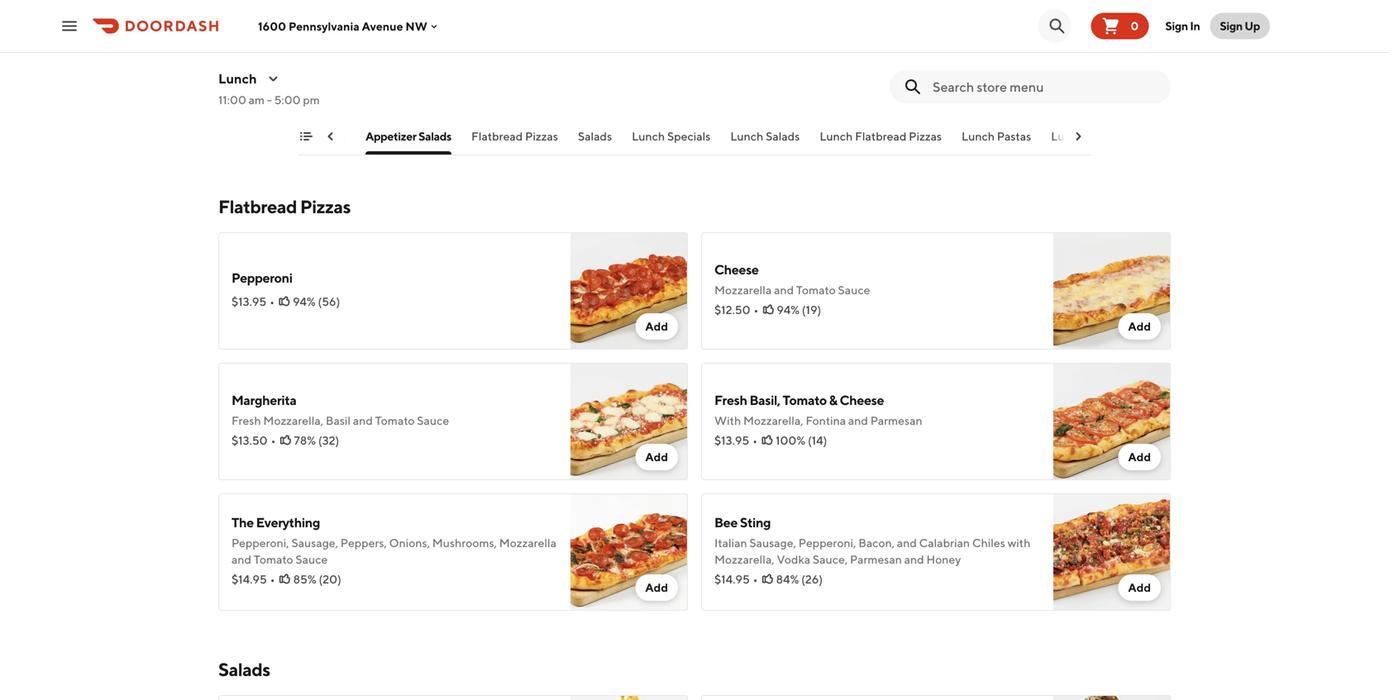 Task type: describe. For each thing, give the bounding box(es) containing it.
and inside appetizer caesar salad with chicken the almost traditional recipe with croutons, parmesan cheese and our special caesar dressing, with chicken.
[[714, 90, 734, 103]]

flatbread inside flatbread pizzas button
[[471, 129, 523, 143]]

vodka
[[777, 553, 811, 566]]

$13.95 • for 100% (14)
[[714, 434, 758, 447]]

sauce,
[[813, 553, 848, 566]]

$14.95 • for the
[[232, 573, 275, 586]]

our
[[232, 106, 252, 120]]

am
[[249, 93, 265, 107]]

11:00
[[218, 93, 246, 107]]

94% for 94% (56)
[[293, 295, 316, 308]]

sauce inside cheese mozzarella and tomato sauce
[[838, 283, 870, 297]]

bee sting italian sausage, pepperoni, bacon, and calabrian chiles with mozzarella, vodka sauce, parmesan and honey
[[714, 515, 1031, 566]]

0 horizontal spatial flatbread pizzas
[[218, 196, 351, 217]]

cheese
[[996, 73, 1034, 87]]

apple
[[489, 90, 521, 103]]

chopped
[[278, 52, 333, 67]]

fontina
[[806, 414, 846, 428]]

and inside "factory chopped salad a delicious blend of julienne romaine, grilled chicken, tomato, avocado, corn, bacon, blue cheese and apple with our vinaigrette"
[[467, 90, 487, 103]]

factory chopped salad image
[[571, 31, 688, 148]]

pepperoni, inside bee sting italian sausage, pepperoni, bacon, and calabrian chiles with mozzarella, vodka sauce, parmesan and honey
[[799, 536, 856, 550]]

add for pepperoni,
[[1128, 581, 1151, 595]]

add for peppers,
[[645, 581, 668, 595]]

parmesan inside fresh basil, tomato & cheese with mozzarella, fontina and parmesan
[[871, 414, 923, 428]]

vinaigrette
[[255, 106, 314, 120]]

the everything image
[[571, 494, 688, 611]]

sign up link
[[1210, 13, 1270, 39]]

$14.95 for the
[[232, 573, 267, 586]]

cobb salad image
[[1054, 695, 1171, 700]]

menus image
[[267, 72, 280, 85]]

78%
[[294, 434, 316, 447]]

sign for sign in
[[1165, 19, 1188, 33]]

sausage, for bee sting
[[750, 536, 796, 550]]

caesar
[[775, 52, 815, 67]]

mozzarella inside "the everything pepperoni, sausage, peppers, onions, mushrooms, mozzarella and tomato sauce"
[[499, 536, 557, 550]]

tomato inside fresh basil, tomato & cheese with mozzarella, fontina and parmesan
[[783, 392, 827, 408]]

• for fresh basil, tomato & cheese
[[753, 434, 758, 447]]

(32)
[[318, 434, 339, 447]]

pepperoni, inside "the everything pepperoni, sausage, peppers, onions, mushrooms, mozzarella and tomato sauce"
[[232, 536, 289, 550]]

fresh inside fresh basil, tomato & cheese with mozzarella, fontina and parmesan
[[714, 392, 747, 408]]

fresh basil, tomato & cheese with mozzarella, fontina and parmesan
[[714, 392, 923, 428]]

pizzas inside lunch flatbread pizzas button
[[909, 129, 942, 143]]

cheese inside fresh basil, tomato & cheese with mozzarella, fontina and parmesan
[[840, 392, 884, 408]]

lunch pastas
[[962, 129, 1031, 143]]

lunch flatbread pizzas button
[[820, 128, 942, 155]]

94% for 94% (19)
[[777, 303, 800, 317]]

$12.50 •
[[714, 303, 759, 317]]

mushrooms,
[[432, 536, 497, 550]]

$13.50
[[232, 434, 268, 447]]

margherita
[[232, 392, 296, 408]]

with down croutons,
[[880, 90, 903, 103]]

appetizer salads
[[366, 129, 452, 143]]

94% (56)
[[293, 295, 340, 308]]

blend
[[293, 73, 324, 87]]

salads inside button
[[766, 129, 800, 143]]

mozzarella, inside fresh basil, tomato & cheese with mozzarella, fontina and parmesan
[[743, 414, 804, 428]]

appetizers
[[289, 129, 346, 143]]

pepperoni
[[232, 270, 292, 286]]

cheese inside "factory chopped salad a delicious blend of julienne romaine, grilled chicken, tomato, avocado, corn, bacon, blue cheese and apple with our vinaigrette"
[[424, 90, 465, 103]]

sausage, for the everything
[[291, 536, 338, 550]]

honey
[[927, 553, 961, 566]]

chicken,
[[477, 73, 524, 87]]

special
[[756, 90, 793, 103]]

tomato inside cheese mozzarella and tomato sauce
[[796, 283, 836, 297]]

&
[[829, 392, 837, 408]]

appetizer caesar salad with chicken image
[[1054, 31, 1171, 148]]

0
[[1131, 19, 1139, 33]]

• for cheese
[[754, 303, 759, 317]]

85%
[[293, 573, 316, 586]]

-
[[267, 93, 272, 107]]

lunch specials
[[632, 129, 711, 143]]

add button for and
[[635, 444, 678, 471]]

parmesan inside bee sting italian sausage, pepperoni, bacon, and calabrian chiles with mozzarella, vodka sauce, parmesan and honey
[[850, 553, 902, 566]]

84% (26)
[[776, 573, 823, 586]]

sting
[[740, 515, 771, 530]]

(26)
[[801, 573, 823, 586]]

lunch for lunch flatbread pizzas
[[820, 129, 853, 143]]

100%
[[776, 434, 806, 447]]

with inside bee sting italian sausage, pepperoni, bacon, and calabrian chiles with mozzarella, vodka sauce, parmesan and honey
[[1008, 536, 1031, 550]]

nw
[[406, 19, 427, 33]]

appetizer caesar salad with chicken the almost traditional recipe with croutons, parmesan cheese and our special caesar dressing, with chicken.
[[714, 52, 1034, 103]]

appetizer for caesar
[[714, 52, 773, 67]]

avocado,
[[276, 90, 326, 103]]

$12.50
[[714, 303, 750, 317]]

salad for chopped
[[335, 52, 367, 67]]

flatbread pizzas button
[[471, 128, 558, 155]]

tomato,
[[232, 90, 274, 103]]

chicken inside appetizer caesar salad with chicken the almost traditional recipe with croutons, parmesan cheese and our special caesar dressing, with chicken.
[[880, 52, 929, 67]]

add for sauce
[[1128, 320, 1151, 333]]

romaine,
[[387, 73, 437, 87]]

lunch for lunch chicken specials
[[1051, 129, 1084, 143]]

croutons,
[[891, 73, 940, 87]]

everything
[[256, 515, 320, 530]]

scroll menu navigation right image
[[1072, 130, 1085, 143]]

calabrian
[[919, 536, 970, 550]]

avenue
[[362, 19, 403, 33]]

84%
[[776, 573, 799, 586]]

lunch salads
[[730, 129, 800, 143]]

parmesan
[[943, 73, 994, 87]]

margherita image
[[571, 363, 688, 480]]

lunch flatbread pizzas
[[820, 129, 942, 143]]

and inside margherita fresh mozzarella, basil and tomato sauce
[[353, 414, 373, 428]]

sign in link
[[1156, 10, 1210, 43]]

basil,
[[750, 392, 780, 408]]

with inside "factory chopped salad a delicious blend of julienne romaine, grilled chicken, tomato, avocado, corn, bacon, blue cheese and apple with our vinaigrette"
[[523, 90, 546, 103]]

with up dressing,
[[866, 73, 889, 87]]

recipe
[[831, 73, 864, 87]]

and inside cheese mozzarella and tomato sauce
[[774, 283, 794, 297]]

100% (14)
[[776, 434, 827, 447]]

show menu categories image
[[299, 130, 313, 143]]

of
[[327, 73, 337, 87]]

the inside appetizer caesar salad with chicken the almost traditional recipe with croutons, parmesan cheese and our special caesar dressing, with chicken.
[[714, 73, 734, 87]]

mozzarella, inside margherita fresh mozzarella, basil and tomato sauce
[[263, 414, 323, 428]]

78% (32)
[[294, 434, 339, 447]]



Task type: vqa. For each thing, say whether or not it's contained in the screenshot.


Task type: locate. For each thing, give the bounding box(es) containing it.
1 salad from the left
[[335, 52, 367, 67]]

1600 pennsylvania avenue nw button
[[258, 19, 441, 33]]

scroll menu navigation left image
[[324, 130, 337, 143]]

lunch for lunch pastas
[[962, 129, 995, 143]]

chicken up croutons,
[[880, 52, 929, 67]]

1 horizontal spatial sausage,
[[750, 536, 796, 550]]

add for cheese
[[1128, 450, 1151, 464]]

lunch chicken specials button
[[1051, 128, 1176, 155]]

julienne
[[340, 73, 385, 87]]

pizzas inside flatbread pizzas button
[[525, 129, 558, 143]]

• right the $12.50
[[754, 303, 759, 317]]

cheese up $12.50 •
[[714, 262, 759, 277]]

0 vertical spatial flatbread pizzas
[[471, 129, 558, 143]]

1 horizontal spatial sign
[[1220, 19, 1243, 33]]

appetizer
[[714, 52, 773, 67], [366, 129, 416, 143]]

caesar
[[795, 90, 829, 103]]

mozzarella, inside bee sting italian sausage, pepperoni, bacon, and calabrian chiles with mozzarella, vodka sauce, parmesan and honey
[[714, 553, 775, 566]]

salads
[[419, 129, 452, 143], [578, 129, 612, 143], [766, 129, 800, 143], [218, 659, 270, 681]]

corn,
[[328, 90, 357, 103]]

up
[[1245, 19, 1260, 33]]

0 horizontal spatial pizzas
[[300, 196, 351, 217]]

our
[[737, 90, 754, 103]]

flatbread
[[471, 129, 523, 143], [855, 129, 907, 143], [218, 196, 297, 217]]

1 horizontal spatial mozzarella
[[714, 283, 772, 297]]

0 horizontal spatial mozzarella
[[499, 536, 557, 550]]

specials left lunch salads on the top of page
[[667, 129, 711, 143]]

2 $14.95 from the left
[[714, 573, 750, 586]]

0 vertical spatial fresh
[[714, 392, 747, 408]]

a
[[232, 73, 240, 87]]

bacon, down julienne
[[359, 90, 396, 103]]

1600 pennsylvania avenue nw
[[258, 19, 427, 33]]

1 vertical spatial flatbread pizzas
[[218, 196, 351, 217]]

tossed green salad image
[[1054, 0, 1171, 17]]

• for margherita
[[271, 434, 276, 447]]

specials
[[667, 129, 711, 143], [1133, 129, 1176, 143]]

with right apple
[[523, 90, 546, 103]]

1 horizontal spatial $14.95
[[714, 573, 750, 586]]

sausage, inside "the everything pepperoni, sausage, peppers, onions, mushrooms, mozzarella and tomato sauce"
[[291, 536, 338, 550]]

2 sign from the left
[[1220, 19, 1243, 33]]

cheese mozzarella and tomato sauce
[[714, 262, 870, 297]]

parmesan right fontina
[[871, 414, 923, 428]]

1 horizontal spatial pepperoni,
[[799, 536, 856, 550]]

bacon, inside "factory chopped salad a delicious blend of julienne romaine, grilled chicken, tomato, avocado, corn, bacon, blue cheese and apple with our vinaigrette"
[[359, 90, 396, 103]]

1 horizontal spatial flatbread
[[471, 129, 523, 143]]

2 vertical spatial sauce
[[296, 553, 328, 566]]

2 horizontal spatial cheese
[[840, 392, 884, 408]]

sign up
[[1220, 19, 1260, 33]]

0 horizontal spatial $14.95 •
[[232, 573, 275, 586]]

1 vertical spatial the
[[232, 515, 254, 530]]

(14)
[[808, 434, 827, 447]]

salad up recipe
[[818, 52, 850, 67]]

1 vertical spatial $13.95 •
[[714, 434, 758, 447]]

$14.95 down italian
[[714, 573, 750, 586]]

lunch pastas button
[[962, 128, 1031, 155]]

2 $14.95 • from the left
[[714, 573, 758, 586]]

tomato left the &
[[783, 392, 827, 408]]

with
[[714, 414, 741, 428]]

2 horizontal spatial sauce
[[838, 283, 870, 297]]

flatbread pizzas down apple
[[471, 129, 558, 143]]

salad
[[335, 52, 367, 67], [818, 52, 850, 67]]

pizzas left salads button
[[525, 129, 558, 143]]

with up recipe
[[852, 52, 878, 67]]

tomato inside "the everything pepperoni, sausage, peppers, onions, mushrooms, mozzarella and tomato sauce"
[[254, 553, 293, 566]]

94% left (19)
[[777, 303, 800, 317]]

0 horizontal spatial $14.95
[[232, 573, 267, 586]]

cheese inside cheese mozzarella and tomato sauce
[[714, 262, 759, 277]]

0 horizontal spatial fresh
[[232, 414, 261, 428]]

0 horizontal spatial $13.95
[[232, 295, 266, 308]]

santa fe salad image
[[571, 695, 688, 700]]

2 horizontal spatial pizzas
[[909, 129, 942, 143]]

1600
[[258, 19, 286, 33]]

lunch for lunch salads
[[730, 129, 764, 143]]

peppers,
[[341, 536, 387, 550]]

chicken right 'scroll menu navigation right' "image"
[[1087, 129, 1130, 143]]

(19)
[[802, 303, 821, 317]]

flatbread inside lunch flatbread pizzas button
[[855, 129, 907, 143]]

flatbread down apple
[[471, 129, 523, 143]]

salad inside "factory chopped salad a delicious blend of julienne romaine, grilled chicken, tomato, avocado, corn, bacon, blue cheese and apple with our vinaigrette"
[[335, 52, 367, 67]]

mozzarella right mushrooms,
[[499, 536, 557, 550]]

1 vertical spatial chicken
[[1087, 129, 1130, 143]]

1 horizontal spatial $13.95
[[714, 434, 749, 447]]

0 button
[[1091, 13, 1149, 39]]

grilled
[[439, 73, 475, 87]]

Item Search search field
[[933, 78, 1158, 96]]

and inside fresh basil, tomato & cheese with mozzarella, fontina and parmesan
[[848, 414, 868, 428]]

pennsylvania
[[289, 19, 360, 33]]

appetizer for salads
[[366, 129, 416, 143]]

0 vertical spatial appetizer
[[714, 52, 773, 67]]

0 horizontal spatial chicken
[[880, 52, 929, 67]]

mozzarella,
[[263, 414, 323, 428], [743, 414, 804, 428], [714, 553, 775, 566]]

specials right 'scroll menu navigation right' "image"
[[1133, 129, 1176, 143]]

0 horizontal spatial the
[[232, 515, 254, 530]]

1 vertical spatial parmesan
[[850, 553, 902, 566]]

1 vertical spatial sauce
[[417, 414, 449, 428]]

1 vertical spatial fresh
[[232, 414, 261, 428]]

1 sausage, from the left
[[291, 536, 338, 550]]

basil
[[326, 414, 351, 428]]

pizzas down appetizers button
[[300, 196, 351, 217]]

1 $14.95 • from the left
[[232, 573, 275, 586]]

cheese down grilled
[[424, 90, 465, 103]]

add button for cheese
[[1118, 444, 1161, 471]]

0 horizontal spatial cheese
[[424, 90, 465, 103]]

add button for pepperoni,
[[1118, 575, 1161, 601]]

1 pepperoni, from the left
[[232, 536, 289, 550]]

94% (19)
[[777, 303, 821, 317]]

1 vertical spatial mozzarella
[[499, 536, 557, 550]]

pepperoni, up sauce, in the bottom right of the page
[[799, 536, 856, 550]]

1 horizontal spatial chicken
[[1087, 129, 1130, 143]]

11:00 am - 5:00 pm
[[218, 93, 320, 107]]

bee
[[714, 515, 738, 530]]

pastas
[[997, 129, 1031, 143]]

flatbread pizzas
[[471, 129, 558, 143], [218, 196, 351, 217]]

fresh basil, tomato & cheese image
[[1054, 363, 1171, 480]]

1 vertical spatial cheese
[[714, 262, 759, 277]]

$14.95 • down italian
[[714, 573, 758, 586]]

$13.95
[[232, 295, 266, 308], [714, 434, 749, 447]]

1 horizontal spatial 94%
[[777, 303, 800, 317]]

chicken
[[880, 52, 929, 67], [1087, 129, 1130, 143]]

$14.95
[[232, 573, 267, 586], [714, 573, 750, 586]]

sign for sign up
[[1220, 19, 1243, 33]]

1 horizontal spatial $13.95 •
[[714, 434, 758, 447]]

appetizer up the 'almost'
[[714, 52, 773, 67]]

in
[[1190, 19, 1200, 33]]

lunch up 11:00
[[218, 71, 257, 86]]

$14.95 • left 85%
[[232, 573, 275, 586]]

the left everything
[[232, 515, 254, 530]]

delicious
[[242, 73, 291, 87]]

salads button
[[578, 128, 612, 155]]

appetizer inside appetizer caesar salad with chicken the almost traditional recipe with croutons, parmesan cheese and our special caesar dressing, with chicken.
[[714, 52, 773, 67]]

and inside "the everything pepperoni, sausage, peppers, onions, mushrooms, mozzarella and tomato sauce"
[[232, 553, 251, 566]]

lunch right salads button
[[632, 129, 665, 143]]

the inside "the everything pepperoni, sausage, peppers, onions, mushrooms, mozzarella and tomato sauce"
[[232, 515, 254, 530]]

1 horizontal spatial sauce
[[417, 414, 449, 428]]

0 horizontal spatial flatbread
[[218, 196, 297, 217]]

$13.95 for 100%
[[714, 434, 749, 447]]

sausage, down everything
[[291, 536, 338, 550]]

lunch down dressing,
[[820, 129, 853, 143]]

traditional
[[774, 73, 829, 87]]

sign left in
[[1165, 19, 1188, 33]]

•
[[270, 295, 275, 308], [754, 303, 759, 317], [271, 434, 276, 447], [753, 434, 758, 447], [270, 573, 275, 586], [753, 573, 758, 586]]

2 sausage, from the left
[[750, 536, 796, 550]]

cheese right the &
[[840, 392, 884, 408]]

1 horizontal spatial flatbread pizzas
[[471, 129, 558, 143]]

sausage, up vodka
[[750, 536, 796, 550]]

mozzarella, down italian
[[714, 553, 775, 566]]

0 horizontal spatial appetizer
[[366, 129, 416, 143]]

sign left the 'up'
[[1220, 19, 1243, 33]]

• left 85%
[[270, 573, 275, 586]]

0 vertical spatial mozzarella
[[714, 283, 772, 297]]

pepperoni, down everything
[[232, 536, 289, 550]]

bacon,
[[359, 90, 396, 103], [859, 536, 895, 550]]

mozzarella, up 78% on the left of the page
[[263, 414, 323, 428]]

salad inside appetizer caesar salad with chicken the almost traditional recipe with croutons, parmesan cheese and our special caesar dressing, with chicken.
[[818, 52, 850, 67]]

1 $14.95 from the left
[[232, 573, 267, 586]]

85% (20)
[[293, 573, 341, 586]]

blue
[[398, 90, 422, 103]]

• left 100%
[[753, 434, 758, 447]]

bacon, inside bee sting italian sausage, pepperoni, bacon, and calabrian chiles with mozzarella, vodka sauce, parmesan and honey
[[859, 536, 895, 550]]

fresh up $13.50
[[232, 414, 261, 428]]

1 horizontal spatial appetizer
[[714, 52, 773, 67]]

tomato down everything
[[254, 553, 293, 566]]

$13.95 down with
[[714, 434, 749, 447]]

dressing,
[[831, 90, 878, 103]]

italian
[[714, 536, 747, 550]]

$13.95 for 94%
[[232, 295, 266, 308]]

factory
[[232, 52, 275, 67]]

tomato inside margherita fresh mozzarella, basil and tomato sauce
[[375, 414, 415, 428]]

1 horizontal spatial pizzas
[[525, 129, 558, 143]]

lunch inside 'button'
[[962, 129, 995, 143]]

sauce
[[838, 283, 870, 297], [417, 414, 449, 428], [296, 553, 328, 566]]

$14.95 •
[[232, 573, 275, 586], [714, 573, 758, 586]]

0 vertical spatial chicken
[[880, 52, 929, 67]]

1 sign from the left
[[1165, 19, 1188, 33]]

0 horizontal spatial $13.95 •
[[232, 295, 275, 308]]

salad up julienne
[[335, 52, 367, 67]]

0 horizontal spatial sauce
[[296, 553, 328, 566]]

0 vertical spatial $13.95 •
[[232, 295, 275, 308]]

• right $13.50
[[271, 434, 276, 447]]

bee sting image
[[1054, 494, 1171, 611]]

almost
[[737, 73, 772, 87]]

(20)
[[319, 573, 341, 586]]

1 horizontal spatial cheese
[[714, 262, 759, 277]]

1 horizontal spatial fresh
[[714, 392, 747, 408]]

0 vertical spatial parmesan
[[871, 414, 923, 428]]

1 vertical spatial appetizer
[[366, 129, 416, 143]]

$13.50 •
[[232, 434, 276, 447]]

0 vertical spatial cheese
[[424, 90, 465, 103]]

chiles
[[972, 536, 1005, 550]]

lunch for lunch
[[218, 71, 257, 86]]

lunch
[[218, 71, 257, 86], [632, 129, 665, 143], [730, 129, 764, 143], [820, 129, 853, 143], [962, 129, 995, 143], [1051, 129, 1084, 143]]

0 vertical spatial $13.95
[[232, 295, 266, 308]]

flatbread pizzas down appetizers button
[[218, 196, 351, 217]]

fresh
[[714, 392, 747, 408], [232, 414, 261, 428]]

2 pepperoni, from the left
[[799, 536, 856, 550]]

2 specials from the left
[[1133, 129, 1176, 143]]

pm
[[303, 93, 320, 107]]

add button for peppers,
[[635, 575, 678, 601]]

0 horizontal spatial sign
[[1165, 19, 1188, 33]]

$14.95 left 85%
[[232, 573, 267, 586]]

lunch right pastas on the right top of page
[[1051, 129, 1084, 143]]

$13.95 • for 94% (56)
[[232, 295, 275, 308]]

$13.95 • down pepperoni
[[232, 295, 275, 308]]

lunch for lunch specials
[[632, 129, 665, 143]]

sauce inside margherita fresh mozzarella, basil and tomato sauce
[[417, 414, 449, 428]]

$14.95 for bee
[[714, 573, 750, 586]]

(56)
[[318, 295, 340, 308]]

the everything pepperoni, sausage, peppers, onions, mushrooms, mozzarella and tomato sauce
[[232, 515, 557, 566]]

2 vertical spatial cheese
[[840, 392, 884, 408]]

sign in
[[1165, 19, 1200, 33]]

0 vertical spatial bacon,
[[359, 90, 396, 103]]

mozzarella up $12.50 •
[[714, 283, 772, 297]]

• for the everything
[[270, 573, 275, 586]]

1 vertical spatial bacon,
[[859, 536, 895, 550]]

with right chiles
[[1008, 536, 1031, 550]]

add
[[645, 118, 668, 131], [645, 320, 668, 333], [1128, 320, 1151, 333], [645, 450, 668, 464], [1128, 450, 1151, 464], [645, 581, 668, 595], [1128, 581, 1151, 595]]

open menu image
[[60, 16, 79, 36]]

pepperoni image
[[571, 232, 688, 350]]

0 horizontal spatial sausage,
[[291, 536, 338, 550]]

$13.95 down pepperoni
[[232, 295, 266, 308]]

0 vertical spatial the
[[714, 73, 734, 87]]

lunch specials button
[[632, 128, 711, 155]]

0 horizontal spatial 94%
[[293, 295, 316, 308]]

the left the 'almost'
[[714, 73, 734, 87]]

sign inside sign up link
[[1220, 19, 1243, 33]]

bacon, left calabrian
[[859, 536, 895, 550]]

flatbread down dressing,
[[855, 129, 907, 143]]

mozzarella, down basil, on the right bottom
[[743, 414, 804, 428]]

pizzas down chicken.
[[909, 129, 942, 143]]

tomato right basil
[[375, 414, 415, 428]]

sauce inside "the everything pepperoni, sausage, peppers, onions, mushrooms, mozzarella and tomato sauce"
[[296, 553, 328, 566]]

chicken.
[[906, 90, 949, 103]]

add for and
[[645, 450, 668, 464]]

and
[[467, 90, 487, 103], [714, 90, 734, 103], [774, 283, 794, 297], [353, 414, 373, 428], [848, 414, 868, 428], [897, 536, 917, 550], [232, 553, 251, 566], [904, 553, 924, 566]]

parmesan
[[871, 414, 923, 428], [850, 553, 902, 566]]

• left the 84%
[[753, 573, 758, 586]]

lunch down our
[[730, 129, 764, 143]]

1 vertical spatial $13.95
[[714, 434, 749, 447]]

cheese image
[[1054, 232, 1171, 350]]

2 horizontal spatial flatbread
[[855, 129, 907, 143]]

0 horizontal spatial salad
[[335, 52, 367, 67]]

flatbread up pepperoni
[[218, 196, 297, 217]]

appetizer down blue
[[366, 129, 416, 143]]

add button for sauce
[[1118, 313, 1161, 340]]

1 horizontal spatial salad
[[818, 52, 850, 67]]

lunch left pastas on the right top of page
[[962, 129, 995, 143]]

sign inside sign in link
[[1165, 19, 1188, 33]]

parmesan right sauce, in the bottom right of the page
[[850, 553, 902, 566]]

0 horizontal spatial specials
[[667, 129, 711, 143]]

• down pepperoni
[[270, 295, 275, 308]]

94% left (56)
[[293, 295, 316, 308]]

0 horizontal spatial pepperoni,
[[232, 536, 289, 550]]

mozzarella
[[714, 283, 772, 297], [499, 536, 557, 550]]

mozzarella inside cheese mozzarella and tomato sauce
[[714, 283, 772, 297]]

94%
[[293, 295, 316, 308], [777, 303, 800, 317]]

fresh up with
[[714, 392, 747, 408]]

1 horizontal spatial $14.95 •
[[714, 573, 758, 586]]

appetizers button
[[289, 128, 346, 155]]

1 horizontal spatial bacon,
[[859, 536, 895, 550]]

• for bee sting
[[753, 573, 758, 586]]

chicken inside button
[[1087, 129, 1130, 143]]

salad for caesar
[[818, 52, 850, 67]]

lunch chicken specials
[[1051, 129, 1176, 143]]

sausage, inside bee sting italian sausage, pepperoni, bacon, and calabrian chiles with mozzarella, vodka sauce, parmesan and honey
[[750, 536, 796, 550]]

$14.95 • for bee
[[714, 573, 758, 586]]

1 horizontal spatial specials
[[1133, 129, 1176, 143]]

tomato up (19)
[[796, 283, 836, 297]]

1 specials from the left
[[667, 129, 711, 143]]

2 salad from the left
[[818, 52, 850, 67]]

fresh inside margherita fresh mozzarella, basil and tomato sauce
[[232, 414, 261, 428]]

0 horizontal spatial bacon,
[[359, 90, 396, 103]]

1 horizontal spatial the
[[714, 73, 734, 87]]

0 vertical spatial sauce
[[838, 283, 870, 297]]

$13.95 • down with
[[714, 434, 758, 447]]

5:00
[[274, 93, 301, 107]]



